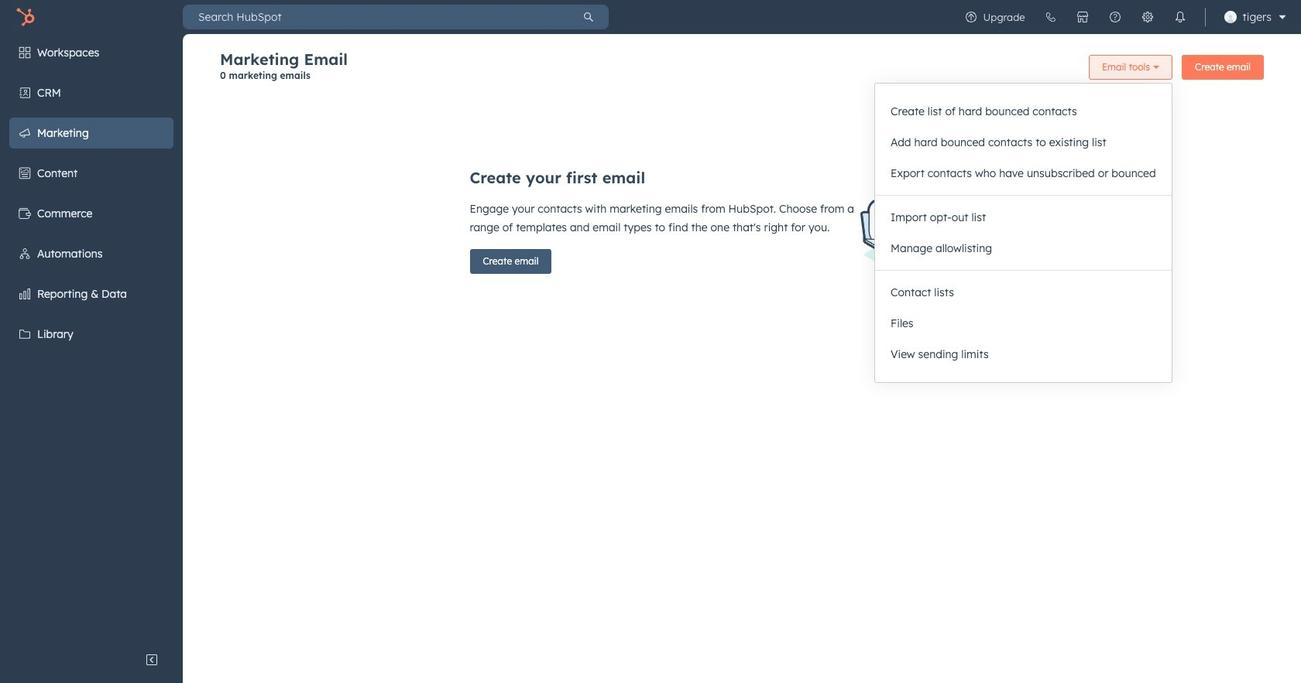 Task type: describe. For each thing, give the bounding box(es) containing it.
marketplaces image
[[1076, 11, 1089, 23]]

help image
[[1109, 11, 1121, 23]]

0 horizontal spatial menu
[[0, 34, 183, 645]]

1 horizontal spatial menu
[[955, 0, 1292, 34]]

howard n/a image
[[1224, 11, 1237, 23]]



Task type: vqa. For each thing, say whether or not it's contained in the screenshot.
bottommost CLOSE image
no



Task type: locate. For each thing, give the bounding box(es) containing it.
banner
[[220, 50, 1264, 91]]

settings image
[[1141, 11, 1154, 23]]

notifications image
[[1174, 11, 1186, 23]]

Search HubSpot search field
[[183, 5, 569, 29]]

menu
[[955, 0, 1292, 34], [0, 34, 183, 645]]



